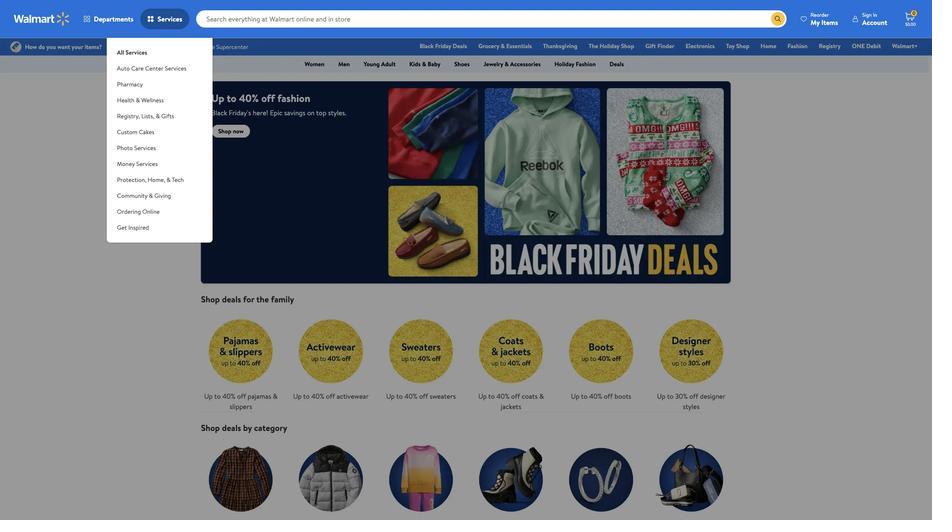 Task type: locate. For each thing, give the bounding box(es) containing it.
off up styles
[[689, 392, 698, 401]]

off left "activewear"
[[326, 392, 335, 401]]

off up jackets
[[511, 392, 520, 401]]

off up here!
[[261, 91, 275, 105]]

services up protection, home, & tech
[[136, 160, 158, 168]]

to
[[227, 91, 236, 105], [214, 392, 221, 401], [303, 392, 310, 401], [396, 392, 403, 401], [488, 392, 495, 401], [581, 392, 588, 401], [667, 392, 674, 401]]

holiday
[[600, 42, 620, 50]]

money services button
[[107, 156, 213, 172]]

$0.00
[[905, 21, 916, 27]]

items
[[821, 17, 838, 27]]

up for fashion
[[211, 91, 224, 105]]

services
[[158, 14, 182, 24], [126, 48, 147, 57], [165, 64, 186, 73], [134, 144, 156, 152], [136, 160, 158, 168]]

services down cakes
[[134, 144, 156, 152]]

up inside up to 40% off sweaters link
[[386, 392, 395, 401]]

photo
[[117, 144, 133, 152]]

shop now
[[218, 127, 244, 136]]

up to 40% off boots link
[[561, 311, 641, 402]]

services for all services
[[126, 48, 147, 57]]

get inspired button
[[107, 220, 213, 236]]

& right pajamas
[[273, 392, 277, 401]]

off inside up to 40% off coats & jackets
[[511, 392, 520, 401]]

0 horizontal spatial black
[[211, 108, 227, 117]]

reorder
[[811, 11, 829, 18]]

essentials
[[506, 42, 532, 50]]

lists,
[[141, 112, 154, 120]]

services right all
[[126, 48, 147, 57]]

to inside up to 40% off coats & jackets
[[488, 392, 495, 401]]

Walmart Site-Wide search field
[[196, 10, 787, 28]]

to inside up to 40% off pajamas & slippers
[[214, 392, 221, 401]]

registry, lists, & gifts button
[[107, 108, 213, 124]]

list for shop deals for the family
[[196, 305, 736, 412]]

here!
[[253, 108, 268, 117]]

up inside the up to 30% off designer styles
[[657, 392, 666, 401]]

list
[[196, 305, 736, 412], [196, 433, 736, 520]]

custom cakes
[[117, 128, 154, 136]]

to inside up to 40% off activewear link
[[303, 392, 310, 401]]

toy shop link
[[722, 41, 753, 51]]

care
[[131, 64, 144, 73]]

fashion link
[[784, 41, 812, 51]]

0 vertical spatial list
[[196, 305, 736, 412]]

to inside up to 40% off fashion black friday's here! epic savings on top styles.
[[227, 91, 236, 105]]

1 vertical spatial list
[[196, 433, 736, 520]]

walmart image
[[14, 12, 70, 26]]

services right 'center'
[[165, 64, 186, 73]]

off up slippers
[[237, 392, 246, 401]]

2 list from the top
[[196, 433, 736, 520]]

&
[[501, 42, 505, 50], [136, 96, 140, 105], [156, 112, 160, 120], [167, 176, 171, 184], [149, 192, 153, 200], [273, 392, 277, 401], [539, 392, 544, 401]]

category
[[254, 422, 287, 434]]

services for photo services
[[134, 144, 156, 152]]

home
[[761, 42, 776, 50]]

the
[[256, 293, 269, 305]]

custom cakes button
[[107, 124, 213, 140]]

40% left sweaters
[[404, 392, 417, 401]]

thanksgiving link
[[539, 41, 581, 51]]

40% inside up to 40% off coats & jackets
[[496, 392, 510, 401]]

0
[[913, 10, 916, 17]]

off inside up to 40% off fashion black friday's here! epic savings on top styles.
[[261, 91, 275, 105]]

up to 40% off boots
[[571, 392, 631, 401]]

1 vertical spatial black
[[211, 108, 227, 117]]

black friday deals
[[420, 42, 467, 50]]

community & giving
[[117, 192, 171, 200]]

40% inside up to 40% off fashion black friday's here! epic savings on top styles.
[[239, 91, 259, 105]]

health
[[117, 96, 134, 105]]

40% inside up to 40% off pajamas & slippers
[[222, 392, 235, 401]]

shop left by
[[201, 422, 220, 434]]

to for boots
[[581, 392, 588, 401]]

40% left boots
[[589, 392, 602, 401]]

activewear
[[337, 392, 369, 401]]

auto care center services
[[117, 64, 186, 73]]

1 list from the top
[[196, 305, 736, 412]]

40% up friday's
[[239, 91, 259, 105]]

& inside up to 40% off pajamas & slippers
[[273, 392, 277, 401]]

up for boots
[[571, 392, 580, 401]]

inspired
[[128, 223, 149, 232]]

registry
[[819, 42, 841, 50]]

30%
[[675, 392, 688, 401]]

one
[[852, 42, 865, 50]]

& right the coats
[[539, 392, 544, 401]]

off left sweaters
[[419, 392, 428, 401]]

off for pajamas
[[237, 392, 246, 401]]

up inside up to 40% off activewear link
[[293, 392, 302, 401]]

electronics
[[686, 42, 715, 50]]

top
[[316, 108, 326, 117]]

1 deals from the top
[[222, 293, 241, 305]]

40% left "activewear"
[[311, 392, 324, 401]]

black left friday
[[420, 42, 434, 50]]

up inside up to 40% off fashion black friday's here! epic savings on top styles.
[[211, 91, 224, 105]]

services for money services
[[136, 160, 158, 168]]

list containing up to 40% off pajamas & slippers
[[196, 305, 736, 412]]

black
[[420, 42, 434, 50], [211, 108, 227, 117]]

registry link
[[815, 41, 845, 51]]

friday's
[[229, 108, 251, 117]]

toy
[[726, 42, 735, 50]]

up inside up to 40% off boots link
[[571, 392, 580, 401]]

off for activewear
[[326, 392, 335, 401]]

off left boots
[[604, 392, 613, 401]]

40% for activewear
[[311, 392, 324, 401]]

shop for shop deals for the family
[[201, 293, 220, 305]]

& inside up to 40% off coats & jackets
[[539, 392, 544, 401]]

shop left the now
[[218, 127, 231, 136]]

off inside up to 40% off pajamas & slippers
[[237, 392, 246, 401]]

black left friday's
[[211, 108, 227, 117]]

up inside up to 40% off pajamas & slippers
[[204, 392, 213, 401]]

0 vertical spatial deals
[[222, 293, 241, 305]]

up to 40% off fashion black friday's here! epic savings on top styles.
[[211, 91, 346, 117]]

pharmacy button
[[107, 77, 213, 93]]

shop now link
[[211, 124, 251, 138]]

40% up slippers
[[222, 392, 235, 401]]

1 vertical spatial deals
[[222, 422, 241, 434]]

& right grocery
[[501, 42, 505, 50]]

services inside 'dropdown button'
[[134, 144, 156, 152]]

grocery & essentials link
[[474, 41, 536, 51]]

thanksgiving
[[543, 42, 578, 50]]

off for sweaters
[[419, 392, 428, 401]]

services inside dropdown button
[[136, 160, 158, 168]]

pajamas
[[248, 392, 271, 401]]

electronics link
[[682, 41, 719, 51]]

to for activewear
[[303, 392, 310, 401]]

off inside the up to 30% off designer styles
[[689, 392, 698, 401]]

list for shop deals by category
[[196, 433, 736, 520]]

custom
[[117, 128, 137, 136]]

to inside the up to 30% off designer styles
[[667, 392, 674, 401]]

shop deals for the family
[[201, 293, 294, 305]]

up inside up to 40% off coats & jackets
[[478, 392, 487, 401]]

designer
[[700, 392, 726, 401]]

family
[[271, 293, 294, 305]]

off for designer
[[689, 392, 698, 401]]

tech
[[172, 176, 184, 184]]

auto
[[117, 64, 130, 73]]

grocery & essentials
[[478, 42, 532, 50]]

gifts
[[161, 112, 174, 120]]

search icon image
[[775, 15, 781, 22]]

0 vertical spatial black
[[420, 42, 434, 50]]

black inside up to 40% off fashion black friday's here! epic savings on top styles.
[[211, 108, 227, 117]]

deals left for
[[222, 293, 241, 305]]

sign in account
[[862, 11, 887, 27]]

protection,
[[117, 176, 146, 184]]

center
[[145, 64, 163, 73]]

to inside up to 40% off boots link
[[581, 392, 588, 401]]

deals for for
[[222, 293, 241, 305]]

2 deals from the top
[[222, 422, 241, 434]]

to inside up to 40% off sweaters link
[[396, 392, 403, 401]]

& right health
[[136, 96, 140, 105]]

deals left by
[[222, 422, 241, 434]]

services up "all services" link
[[158, 14, 182, 24]]

shop left for
[[201, 293, 220, 305]]

shop for shop now
[[218, 127, 231, 136]]

Search search field
[[196, 10, 787, 28]]

40% up jackets
[[496, 392, 510, 401]]

styles
[[683, 402, 700, 411]]



Task type: vqa. For each thing, say whether or not it's contained in the screenshot.
the our
no



Task type: describe. For each thing, give the bounding box(es) containing it.
cakes
[[139, 128, 154, 136]]

& left the giving
[[149, 192, 153, 200]]

health & wellness button
[[107, 93, 213, 108]]

one debit
[[852, 42, 881, 50]]

one debit link
[[848, 41, 885, 51]]

services inside popup button
[[158, 14, 182, 24]]

protection, home, & tech
[[117, 176, 184, 184]]

reorder my items
[[811, 11, 838, 27]]

up for coats
[[478, 392, 487, 401]]

departments
[[94, 14, 133, 24]]

to for pajamas
[[214, 392, 221, 401]]

my
[[811, 17, 820, 27]]

up for sweaters
[[386, 392, 395, 401]]

to for designer
[[667, 392, 674, 401]]

grocery
[[478, 42, 499, 50]]

up to 40% off pajamas & slippers
[[204, 392, 277, 411]]

for
[[243, 293, 254, 305]]

shop right the "holiday"
[[621, 42, 634, 50]]

gift finder
[[645, 42, 674, 50]]

home,
[[148, 176, 165, 184]]

ordering
[[117, 207, 141, 216]]

to for fashion
[[227, 91, 236, 105]]

boots
[[615, 392, 631, 401]]

40% for coats
[[496, 392, 510, 401]]

up for designer
[[657, 392, 666, 401]]

all services link
[[107, 38, 213, 61]]

walmart+ link
[[888, 41, 922, 51]]

& left the gifts
[[156, 112, 160, 120]]

services button
[[140, 9, 189, 29]]

40% for pajamas
[[222, 392, 235, 401]]

up to 30% off designer styles link
[[651, 311, 731, 412]]

debit
[[866, 42, 881, 50]]

styles.
[[328, 108, 346, 117]]

by
[[243, 422, 252, 434]]

get
[[117, 223, 127, 232]]

to for sweaters
[[396, 392, 403, 401]]

& left tech
[[167, 176, 171, 184]]

shop right toy
[[736, 42, 750, 50]]

coats
[[522, 392, 538, 401]]

off for fashion
[[261, 91, 275, 105]]

up to 40% off activewear
[[293, 392, 369, 401]]

photo services button
[[107, 140, 213, 156]]

on
[[307, 108, 315, 117]]

up to 40% off activewear link
[[291, 311, 371, 402]]

the holiday shop
[[589, 42, 634, 50]]

friday
[[435, 42, 451, 50]]

up to 40% off sweaters
[[386, 392, 456, 401]]

home link
[[757, 41, 780, 51]]

off for boots
[[604, 392, 613, 401]]

all services
[[117, 48, 147, 57]]

up to 40% off coats & jackets link
[[471, 311, 551, 412]]

giving
[[154, 192, 171, 200]]

up for activewear
[[293, 392, 302, 401]]

online
[[142, 207, 160, 216]]

departments button
[[77, 9, 140, 29]]

wellness
[[141, 96, 164, 105]]

the holiday shop link
[[585, 41, 638, 51]]

health & wellness
[[117, 96, 164, 105]]

40% for sweaters
[[404, 392, 417, 401]]

money
[[117, 160, 135, 168]]

black friday deals link
[[416, 41, 471, 51]]

off for coats
[[511, 392, 520, 401]]

registry, lists, & gifts
[[117, 112, 174, 120]]

40% for fashion
[[239, 91, 259, 105]]

fashion
[[788, 42, 808, 50]]

pharmacy
[[117, 80, 143, 89]]

& inside dropdown button
[[136, 96, 140, 105]]

ordering online
[[117, 207, 160, 216]]

deals for by
[[222, 422, 241, 434]]

sign
[[862, 11, 872, 18]]

to for coats
[[488, 392, 495, 401]]

up for pajamas
[[204, 392, 213, 401]]

account
[[862, 17, 887, 27]]

shop for shop deals by category
[[201, 422, 220, 434]]

epic
[[270, 108, 283, 117]]

up to 40% off pajamas & slippers link
[[201, 311, 281, 412]]

the
[[589, 42, 598, 50]]

jackets
[[501, 402, 521, 411]]

get inspired
[[117, 223, 149, 232]]

ordering online button
[[107, 204, 213, 220]]

up to 40% off coats & jackets
[[478, 392, 544, 411]]

all
[[117, 48, 124, 57]]

40% for boots
[[589, 392, 602, 401]]

gift
[[645, 42, 656, 50]]

services inside dropdown button
[[165, 64, 186, 73]]

in
[[873, 11, 877, 18]]

finder
[[657, 42, 674, 50]]

1 horizontal spatial black
[[420, 42, 434, 50]]

sweaters
[[430, 392, 456, 401]]

up to 30% off designer styles
[[657, 392, 726, 411]]

fashion
[[277, 91, 310, 105]]

savings
[[284, 108, 305, 117]]

photo services
[[117, 144, 156, 152]]

money services
[[117, 160, 158, 168]]

gift finder link
[[642, 41, 678, 51]]

community
[[117, 192, 148, 200]]

0 $0.00
[[905, 10, 916, 27]]

shop deals by category
[[201, 422, 287, 434]]



